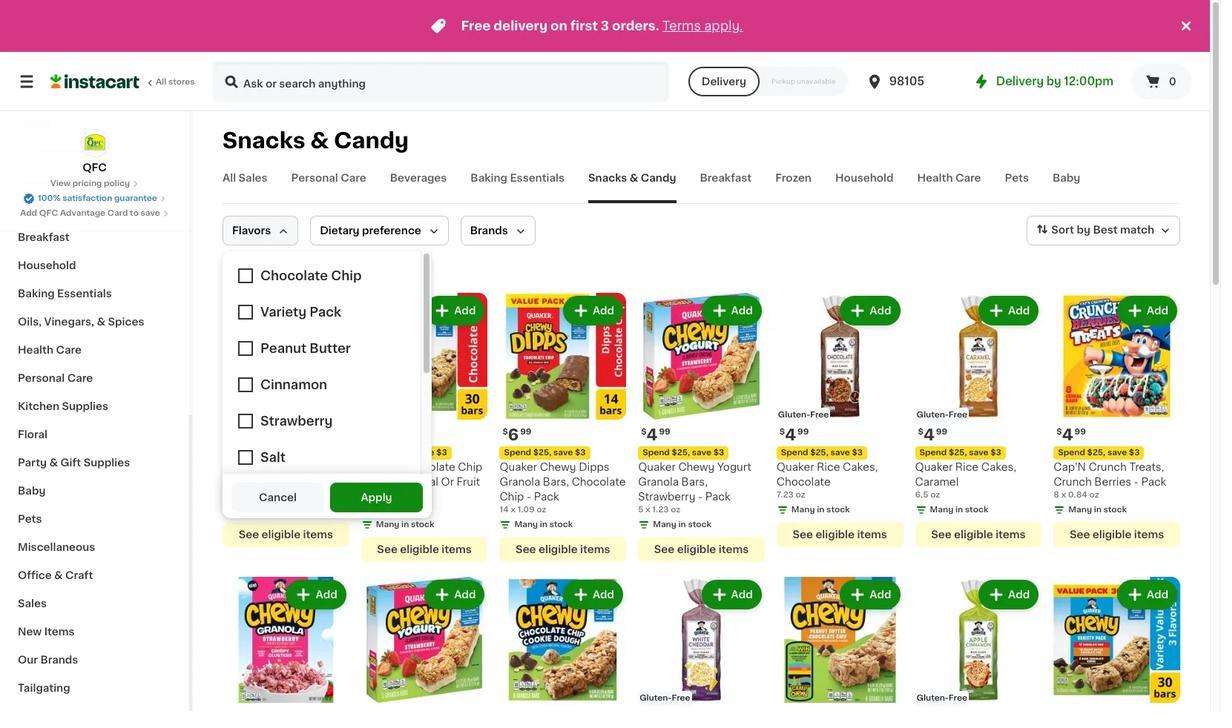 Task type: vqa. For each thing, say whether or not it's contained in the screenshot.


Task type: describe. For each thing, give the bounding box(es) containing it.
quaker for quaker chewy yogurt granola bars, strawberry - pack
[[638, 462, 676, 473]]

our brands
[[18, 655, 78, 666]]

1 horizontal spatial snacks
[[589, 173, 627, 183]]

chewy for 6
[[540, 462, 576, 473]]

6.5
[[916, 491, 929, 499]]

dipps
[[579, 462, 610, 473]]

spend for cap'n crunch treats, crunch berries - pack
[[1059, 449, 1086, 457]]

0 horizontal spatial $9.99 element
[[361, 426, 488, 445]]

oz inside quaker rice cakes, chocolate 7.23 oz
[[796, 491, 806, 499]]

in for quaker chewy dipps granola bars, chocolate chip - pack
[[540, 521, 548, 529]]

0 horizontal spatial personal
[[18, 373, 65, 384]]

quaker chewy dipps granola bars, chocolate chip - pack 14 x 1.09 oz
[[500, 462, 626, 514]]

kitchen supplies link
[[9, 393, 180, 421]]

0 vertical spatial personal care link
[[291, 171, 367, 203]]

save for quaker chewy dipps granola bars, chocolate chip - pack
[[554, 449, 573, 457]]

beverages
[[390, 173, 447, 183]]

$3 for quaker chocolate chip granola cereal or fruit bars
[[437, 449, 447, 457]]

oz inside the "quaker chocolate chip granola cereal or fruit bars 25.3 oz"
[[382, 506, 391, 514]]

condiments & sauces
[[18, 176, 137, 186]]

0 vertical spatial pets
[[1005, 173, 1029, 183]]

brands inside "dropdown button"
[[470, 226, 508, 236]]

quaker rice cakes, chocolate 7.23 oz
[[777, 462, 878, 499]]

1 vertical spatial baby
[[18, 486, 46, 497]]

terms
[[663, 20, 701, 32]]

advantage
[[60, 209, 106, 217]]

spices
[[108, 317, 144, 327]]

see for quaker rice cakes, lightly salted
[[239, 530, 259, 540]]

view pricing policy
[[50, 180, 130, 188]]

pasta
[[89, 148, 119, 158]]

see for cap'n crunch treats, crunch berries - pack
[[1070, 530, 1091, 540]]

new
[[18, 627, 42, 638]]

chip inside the "quaker chocolate chip granola cereal or fruit bars 25.3 oz"
[[458, 462, 483, 473]]

dry
[[18, 148, 37, 158]]

stores
[[168, 78, 195, 86]]

1 vertical spatial qfc
[[39, 209, 58, 217]]

limited time offer region
[[0, 0, 1178, 52]]

98105 button
[[866, 61, 955, 102]]

oz inside cap'n crunch treats, crunch berries - pack 8 x 0.84 oz
[[1090, 491, 1100, 499]]

delivery button
[[689, 67, 760, 96]]

0 horizontal spatial baking
[[18, 289, 55, 299]]

pack inside cap'n crunch treats, crunch berries - pack 8 x 0.84 oz
[[1142, 477, 1167, 487]]

0 vertical spatial essentials
[[510, 173, 565, 183]]

see for quaker rice cakes, caramel
[[932, 530, 952, 540]]

1 vertical spatial essentials
[[57, 289, 112, 299]]

99 for quaker chewy dipps granola bars, chocolate chip - pack
[[520, 428, 532, 436]]

tailgating
[[18, 684, 70, 694]]

craft
[[65, 571, 93, 581]]

1 vertical spatial candy
[[641, 173, 677, 183]]

berries
[[1095, 477, 1132, 487]]

- inside cap'n crunch treats, crunch berries - pack 8 x 0.84 oz
[[1135, 477, 1139, 487]]

yogurt
[[718, 462, 752, 473]]

see for quaker chocolate chip granola cereal or fruit bars
[[377, 545, 398, 555]]

1.09
[[518, 506, 535, 514]]

office
[[18, 571, 52, 581]]

delivery
[[494, 20, 548, 32]]

qfc logo image
[[81, 129, 109, 157]]

in for quaker rice cakes, chocolate
[[817, 506, 825, 514]]

office & craft
[[18, 571, 93, 581]]

0 horizontal spatial baking essentials
[[18, 289, 112, 299]]

flavors button
[[223, 216, 299, 246]]

0 vertical spatial health
[[918, 173, 953, 183]]

frozen link
[[776, 171, 812, 203]]

1 horizontal spatial household
[[836, 173, 894, 183]]

4 for quaker chewy yogurt granola bars, strawberry - pack
[[647, 427, 658, 443]]

0 horizontal spatial pets
[[18, 514, 42, 525]]

eligible for quaker rice cakes, caramel
[[955, 530, 994, 540]]

1 vertical spatial health care link
[[9, 336, 180, 364]]

1 vertical spatial breakfast
[[18, 232, 70, 243]]

instacart logo image
[[50, 73, 140, 91]]

sort
[[1052, 225, 1075, 235]]

floral
[[18, 430, 48, 440]]

see eligible items for quaker chewy yogurt granola bars, strawberry - pack
[[655, 545, 749, 555]]

guarantee
[[114, 194, 157, 203]]

quaker rice cakes, caramel 6.5 oz
[[916, 462, 1017, 499]]

0 horizontal spatial baking essentials link
[[9, 280, 180, 308]]

fruit
[[457, 477, 480, 487]]

bars
[[361, 492, 385, 502]]

or
[[441, 477, 454, 487]]

all stores link
[[50, 61, 196, 102]]

cap'n
[[1054, 462, 1087, 473]]

new items link
[[9, 618, 180, 647]]

spend $25, save $3 for cap'n crunch treats, crunch berries - pack
[[1059, 449, 1140, 457]]

rice for chocolate
[[817, 462, 841, 473]]

in for quaker rice cakes, caramel
[[956, 506, 964, 514]]

0 vertical spatial qfc
[[83, 163, 107, 173]]

$7.99 element
[[223, 710, 349, 712]]

oils,
[[18, 317, 42, 327]]

0 vertical spatial household link
[[836, 171, 894, 203]]

Best match Sort by field
[[1028, 216, 1181, 246]]

x inside cap'n crunch treats, crunch berries - pack 8 x 0.84 oz
[[1062, 491, 1067, 499]]

1 horizontal spatial baking essentials link
[[471, 171, 565, 203]]

see eligible items button for quaker rice cakes, caramel
[[916, 522, 1042, 548]]

cakes, for quaker rice cakes, caramel
[[982, 462, 1017, 473]]

product group containing 6
[[500, 293, 627, 562]]

save for quaker rice cakes, chocolate
[[831, 449, 850, 457]]

0 vertical spatial snacks
[[223, 130, 306, 151]]

many for quaker chocolate chip granola cereal or fruit bars
[[376, 521, 400, 529]]

see eligible items for quaker chocolate chip granola cereal or fruit bars
[[377, 545, 472, 555]]

lightly
[[223, 477, 258, 487]]

0.84
[[1069, 491, 1088, 499]]

quaker for quaker rice cakes, lightly salted
[[223, 462, 260, 473]]

see eligible items button for quaker rice cakes, lightly salted
[[223, 522, 349, 548]]

many for cap'n crunch treats, crunch berries - pack
[[1069, 506, 1093, 514]]

4 for quaker rice cakes, chocolate
[[785, 427, 797, 443]]

- inside quaker chewy yogurt granola bars, strawberry - pack 5 x 1.23 oz
[[698, 492, 703, 502]]

kitchen supplies
[[18, 402, 108, 412]]

many for quaker chewy yogurt granola bars, strawberry - pack
[[653, 521, 677, 529]]

1 vertical spatial supplies
[[84, 458, 130, 468]]

$3 for quaker chewy yogurt granola bars, strawberry - pack
[[714, 449, 725, 457]]

delivery for delivery
[[702, 76, 747, 87]]

save right the to
[[141, 209, 160, 217]]

1 vertical spatial personal care
[[18, 373, 93, 384]]

$ for cap'n crunch treats, crunch berries - pack
[[1057, 428, 1063, 436]]

1 horizontal spatial baby
[[1053, 173, 1081, 183]]

condiments & sauces link
[[9, 167, 180, 195]]

0 vertical spatial candy
[[334, 130, 409, 151]]

many in stock for quaker chewy yogurt granola bars, strawberry - pack
[[653, 521, 712, 529]]

items for cap'n crunch treats, crunch berries - pack
[[1135, 530, 1165, 540]]

canned goods & soups link
[[9, 195, 180, 223]]

many for quaker rice cakes, lightly salted
[[238, 506, 261, 514]]

tailgating link
[[9, 675, 180, 703]]

in for quaker rice cakes, lightly salted
[[263, 506, 271, 514]]

$ 6 99
[[503, 427, 532, 443]]

see for quaker chewy yogurt granola bars, strawberry - pack
[[655, 545, 675, 555]]

$25, for quaker rice cakes, caramel
[[949, 449, 968, 457]]

add inside button
[[593, 306, 615, 316]]

dietary preference
[[320, 226, 421, 236]]

our
[[18, 655, 38, 666]]

cancel
[[259, 493, 297, 503]]

cakes, for quaker rice cakes, chocolate
[[843, 462, 878, 473]]

all for all sales
[[223, 173, 236, 183]]

7.23
[[777, 491, 794, 499]]

brands button
[[461, 216, 536, 246]]

canned goods & soups
[[18, 204, 145, 215]]

all for all stores
[[156, 78, 166, 86]]

6
[[508, 427, 519, 443]]

see for quaker rice cakes, chocolate
[[793, 530, 814, 540]]

dietary
[[320, 226, 360, 236]]

stock for cap'n crunch treats, crunch berries - pack
[[1104, 506, 1128, 514]]

miscellaneous link
[[9, 534, 180, 562]]

flavors
[[232, 226, 271, 236]]

x inside quaker chewy yogurt granola bars, strawberry - pack 5 x 1.23 oz
[[646, 506, 651, 514]]

view pricing policy link
[[50, 178, 139, 190]]

cakes, for quaker rice cakes, lightly salted
[[289, 462, 324, 473]]

quaker for quaker chewy dipps granola bars, chocolate chip - pack
[[500, 462, 537, 473]]

stock for quaker rice cakes, caramel
[[966, 506, 989, 514]]

treats,
[[1130, 462, 1165, 473]]

1.23
[[653, 506, 669, 514]]

1 vertical spatial pets link
[[9, 505, 180, 534]]

snacks & candy link
[[589, 171, 677, 203]]

spend $25, save $3 for quaker rice cakes, chocolate
[[781, 449, 863, 457]]

8
[[1054, 491, 1060, 499]]

spend $25, save $3 for quaker chewy dipps granola bars, chocolate chip - pack
[[504, 449, 586, 457]]

1 horizontal spatial baking
[[471, 173, 508, 183]]

in for cap'n crunch treats, crunch berries - pack
[[1095, 506, 1102, 514]]

many for quaker rice cakes, caramel
[[930, 506, 954, 514]]

items for quaker chewy yogurt granola bars, strawberry - pack
[[719, 545, 749, 555]]

on
[[551, 20, 568, 32]]

1 horizontal spatial breakfast
[[700, 173, 752, 183]]

1 horizontal spatial pets link
[[1005, 171, 1029, 203]]

$ 4 99 for quaker rice cakes, caramel
[[919, 427, 948, 443]]

save for cap'n crunch treats, crunch berries - pack
[[1108, 449, 1128, 457]]

delivery by 12:00pm link
[[973, 73, 1114, 91]]

match
[[1121, 225, 1155, 235]]

99 inside '4 99'
[[244, 428, 255, 436]]

0 horizontal spatial household link
[[9, 252, 180, 280]]

qfc link
[[81, 129, 109, 175]]

pricing
[[73, 180, 102, 188]]

5
[[638, 506, 644, 514]]

vegan
[[281, 411, 307, 419]]

best match
[[1094, 225, 1155, 235]]

1 vertical spatial snacks & candy
[[589, 173, 677, 183]]

frozen
[[776, 173, 812, 183]]

gluten-free vegan
[[224, 411, 307, 419]]

stock for quaker rice cakes, lightly salted
[[273, 506, 296, 514]]

items for quaker chocolate chip granola cereal or fruit bars
[[442, 545, 472, 555]]

Search field
[[214, 62, 668, 101]]

$25, for quaker chewy yogurt granola bars, strawberry - pack
[[672, 449, 690, 457]]

miscellaneous
[[18, 543, 95, 553]]

cereal
[[405, 477, 439, 487]]

granola for 4
[[638, 477, 679, 487]]

0 horizontal spatial snacks & candy
[[223, 130, 409, 151]]

spend $25, save $3 for quaker chocolate chip granola cereal or fruit bars
[[366, 449, 447, 457]]

eligible for quaker chocolate chip granola cereal or fruit bars
[[400, 545, 439, 555]]

1 vertical spatial baby link
[[9, 477, 180, 505]]

1 4 from the left
[[231, 427, 242, 443]]

vinegars,
[[44, 317, 94, 327]]

orders.
[[612, 20, 660, 32]]

1 vertical spatial crunch
[[1054, 477, 1092, 487]]

4.47
[[223, 491, 241, 499]]

chip inside 'quaker chewy dipps granola bars, chocolate chip - pack 14 x 1.09 oz'
[[500, 492, 524, 502]]

party & gift supplies link
[[9, 449, 180, 477]]

quaker for quaker rice cakes, caramel
[[916, 462, 953, 473]]

0 vertical spatial baking essentials
[[471, 173, 565, 183]]

items for quaker chewy dipps granola bars, chocolate chip - pack
[[580, 545, 610, 555]]

spend for quaker chocolate chip granola cereal or fruit bars
[[366, 449, 393, 457]]

14
[[500, 506, 509, 514]]

stock for quaker chewy yogurt granola bars, strawberry - pack
[[688, 521, 712, 529]]

salted
[[261, 477, 294, 487]]

eligible for quaker chewy yogurt granola bars, strawberry - pack
[[677, 545, 717, 555]]

many in stock for quaker chewy dipps granola bars, chocolate chip - pack
[[515, 521, 573, 529]]

floral link
[[9, 421, 180, 449]]

see eligible items for quaker rice cakes, lightly salted
[[239, 530, 333, 540]]

party
[[18, 458, 47, 468]]

strawberry
[[638, 492, 696, 502]]

breakfast link for leftmost "household" link
[[9, 223, 180, 252]]

oz inside quaker rice cakes, caramel 6.5 oz
[[931, 491, 941, 499]]

see eligible items for cap'n crunch treats, crunch berries - pack
[[1070, 530, 1165, 540]]

see eligible items for quaker chewy dipps granola bars, chocolate chip - pack
[[516, 545, 610, 555]]

0 horizontal spatial personal care link
[[9, 364, 180, 393]]

spend for quaker rice cakes, lightly salted
[[227, 449, 254, 457]]



Task type: locate. For each thing, give the bounding box(es) containing it.
$3 for quaker rice cakes, lightly salted
[[298, 449, 309, 457]]

rice for lightly
[[263, 462, 286, 473]]

1 spend $25, save $3 from the left
[[227, 449, 309, 457]]

granola
[[638, 477, 679, 487], [361, 477, 402, 487], [500, 477, 541, 487]]

many for quaker rice cakes, chocolate
[[792, 506, 815, 514]]

many in stock for quaker rice cakes, chocolate
[[792, 506, 850, 514]]

see eligible items button down berries
[[1054, 522, 1181, 548]]

in down cancel
[[263, 506, 271, 514]]

see for quaker chewy dipps granola bars, chocolate chip - pack
[[516, 545, 536, 555]]

1 horizontal spatial -
[[698, 492, 703, 502]]

$ 4 99
[[641, 427, 671, 443], [780, 427, 809, 443], [919, 427, 948, 443], [1057, 427, 1087, 443]]

quaker for quaker rice cakes, chocolate
[[777, 462, 815, 473]]

by for delivery
[[1047, 76, 1062, 87]]

many in stock down cancel
[[238, 506, 296, 514]]

free
[[461, 20, 491, 32], [256, 411, 275, 419], [811, 411, 829, 419], [949, 411, 968, 419], [672, 695, 691, 703], [949, 695, 968, 703]]

first
[[571, 20, 598, 32]]

items down 'quaker chewy dipps granola bars, chocolate chip - pack 14 x 1.09 oz'
[[580, 545, 610, 555]]

in down quaker rice cakes, chocolate 7.23 oz
[[817, 506, 825, 514]]

-
[[1135, 477, 1139, 487], [698, 492, 703, 502], [527, 492, 532, 502]]

items for quaker rice cakes, caramel
[[996, 530, 1026, 540]]

quaker inside quaker chewy yogurt granola bars, strawberry - pack 5 x 1.23 oz
[[638, 462, 676, 473]]

see eligible items down the "quaker chocolate chip granola cereal or fruit bars 25.3 oz"
[[377, 545, 472, 555]]

0 horizontal spatial candy
[[334, 130, 409, 151]]

$25, up the quaker rice cakes, lightly salted 4.47 oz
[[256, 449, 275, 457]]

breakfast link
[[700, 171, 752, 203], [9, 223, 180, 252]]

2 granola from the left
[[361, 477, 402, 487]]

free inside limited time offer region
[[461, 20, 491, 32]]

6 spend from the left
[[920, 449, 947, 457]]

add qfc advantage card to save
[[20, 209, 160, 217]]

goods inside "dry goods & pasta" link
[[40, 148, 76, 158]]

0 vertical spatial by
[[1047, 76, 1062, 87]]

by right the sort
[[1077, 225, 1091, 235]]

1 chewy from the left
[[679, 462, 715, 473]]

card
[[108, 209, 128, 217]]

3
[[601, 20, 609, 32]]

stock
[[273, 506, 296, 514], [827, 506, 850, 514], [966, 506, 989, 514], [1104, 506, 1128, 514], [688, 521, 712, 529], [411, 521, 435, 529], [550, 521, 573, 529]]

0 horizontal spatial gluten-free button
[[638, 577, 765, 712]]

many down 25.3
[[376, 521, 400, 529]]

1 vertical spatial baking
[[18, 289, 55, 299]]

cap'n crunch treats, crunch berries - pack 8 x 0.84 oz
[[1054, 462, 1167, 499]]

0 horizontal spatial rice
[[263, 462, 286, 473]]

quaker inside 'quaker chewy dipps granola bars, chocolate chip - pack 14 x 1.09 oz'
[[500, 462, 537, 473]]

0 horizontal spatial bars,
[[543, 477, 569, 487]]

oz right "0.84" at bottom right
[[1090, 491, 1100, 499]]

breakfast link down the add qfc advantage card to save link
[[9, 223, 180, 252]]

$25, for quaker rice cakes, chocolate
[[811, 449, 829, 457]]

baking essentials up vinegars,
[[18, 289, 112, 299]]

rice inside quaker rice cakes, caramel 6.5 oz
[[956, 462, 979, 473]]

gluten-free button
[[638, 577, 765, 712], [916, 577, 1042, 712]]

x right 14
[[511, 506, 516, 514]]

service type group
[[689, 67, 848, 96]]

99 right 6
[[520, 428, 532, 436]]

granola inside the "quaker chocolate chip granola cereal or fruit bars 25.3 oz"
[[361, 477, 402, 487]]

7 $25, from the left
[[1088, 449, 1106, 457]]

sort by
[[1052, 225, 1091, 235]]

best
[[1094, 225, 1118, 235]]

eligible for cap'n crunch treats, crunch berries - pack
[[1093, 530, 1132, 540]]

spend down $ 6 99
[[504, 449, 532, 457]]

bars, inside quaker chewy yogurt granola bars, strawberry - pack 5 x 1.23 oz
[[682, 477, 708, 487]]

0 horizontal spatial all
[[156, 78, 166, 86]]

- up "1.09"
[[527, 492, 532, 502]]

spend $25, save $3 inside product group
[[504, 449, 586, 457]]

2 horizontal spatial pack
[[1142, 477, 1167, 487]]

0 horizontal spatial $4.99 element
[[361, 710, 488, 712]]

many
[[238, 506, 261, 514], [792, 506, 815, 514], [930, 506, 954, 514], [1069, 506, 1093, 514], [653, 521, 677, 529], [376, 521, 400, 529], [515, 521, 538, 529]]

sales link
[[9, 590, 180, 618]]

1 horizontal spatial brands
[[470, 226, 508, 236]]

$ for quaker rice cakes, caramel
[[919, 428, 924, 436]]

save for quaker chocolate chip granola cereal or fruit bars
[[415, 449, 435, 457]]

many down 4.47
[[238, 506, 261, 514]]

eligible for quaker chewy dipps granola bars, chocolate chip - pack
[[539, 545, 578, 555]]

1 horizontal spatial breakfast link
[[700, 171, 752, 203]]

chip up 14
[[500, 492, 524, 502]]

oz right "1.09"
[[537, 506, 547, 514]]

sales down the 'office'
[[18, 599, 47, 609]]

7 spend $25, save $3 from the left
[[1059, 449, 1140, 457]]

5 spend $25, save $3 from the left
[[781, 449, 863, 457]]

1 99 from the left
[[244, 428, 255, 436]]

0 horizontal spatial -
[[527, 492, 532, 502]]

0 horizontal spatial health
[[18, 345, 53, 356]]

1 vertical spatial all
[[223, 173, 236, 183]]

3 cakes, from the left
[[982, 462, 1017, 473]]

0 vertical spatial sales
[[239, 173, 268, 183]]

see eligible items button for quaker chewy dipps granola bars, chocolate chip - pack
[[500, 537, 627, 562]]

0 vertical spatial crunch
[[1089, 462, 1127, 473]]

many down the "7.23"
[[792, 506, 815, 514]]

eligible down 'quaker chewy dipps granola bars, chocolate chip - pack 14 x 1.09 oz'
[[539, 545, 578, 555]]

spend for quaker rice cakes, chocolate
[[781, 449, 809, 457]]

1 gluten-free button from the left
[[638, 577, 765, 712]]

bars,
[[682, 477, 708, 487], [543, 477, 569, 487]]

rice inside quaker rice cakes, chocolate 7.23 oz
[[817, 462, 841, 473]]

in down strawberry
[[679, 521, 686, 529]]

0 horizontal spatial granola
[[361, 477, 402, 487]]

see eligible items inside product group
[[516, 545, 610, 555]]

5 $3 from the left
[[852, 449, 863, 457]]

0 vertical spatial goods
[[40, 148, 76, 158]]

see eligible items for quaker rice cakes, caramel
[[932, 530, 1026, 540]]

1 horizontal spatial household link
[[836, 171, 894, 203]]

5 $ from the left
[[1057, 428, 1063, 436]]

4 spend from the left
[[504, 449, 532, 457]]

household down canned
[[18, 261, 76, 271]]

1 vertical spatial chip
[[500, 492, 524, 502]]

stock down 'quaker chewy dipps granola bars, chocolate chip - pack 14 x 1.09 oz'
[[550, 521, 573, 529]]

stock down quaker rice cakes, chocolate 7.23 oz
[[827, 506, 850, 514]]

quaker inside quaker rice cakes, caramel 6.5 oz
[[916, 462, 953, 473]]

$ for quaker chewy yogurt granola bars, strawberry - pack
[[641, 428, 647, 436]]

oz down lightly
[[243, 491, 253, 499]]

oz
[[243, 491, 253, 499], [796, 491, 806, 499], [931, 491, 941, 499], [1090, 491, 1100, 499], [671, 506, 681, 514], [382, 506, 391, 514], [537, 506, 547, 514]]

$4.99 element
[[361, 710, 488, 712], [500, 710, 627, 712]]

delivery
[[997, 76, 1044, 87], [702, 76, 747, 87]]

baby link down the party & gift supplies
[[9, 477, 180, 505]]

delivery by 12:00pm
[[997, 76, 1114, 87]]

chewy inside 'quaker chewy dipps granola bars, chocolate chip - pack 14 x 1.09 oz'
[[540, 462, 576, 473]]

oz right the "1.23"
[[671, 506, 681, 514]]

2 bars, from the left
[[543, 477, 569, 487]]

1 vertical spatial pets
[[18, 514, 42, 525]]

2 $25, from the left
[[672, 449, 690, 457]]

chip up fruit
[[458, 462, 483, 473]]

save up cap'n crunch treats, crunch berries - pack 8 x 0.84 oz
[[1108, 449, 1128, 457]]

health care inside health care link
[[18, 345, 82, 356]]

4 for cap'n crunch treats, crunch berries - pack
[[1063, 427, 1074, 443]]

cakes, inside quaker rice cakes, caramel 6.5 oz
[[982, 462, 1017, 473]]

0 horizontal spatial essentials
[[57, 289, 112, 299]]

1 horizontal spatial pets
[[1005, 173, 1029, 183]]

99 up cap'n
[[1075, 428, 1087, 436]]

pack inside 'quaker chewy dipps granola bars, chocolate chip - pack 14 x 1.09 oz'
[[534, 492, 559, 502]]

snacks & candy
[[223, 130, 409, 151], [589, 173, 677, 183]]

$3 up quaker rice cakes, chocolate 7.23 oz
[[852, 449, 863, 457]]

1 vertical spatial baking essentials
[[18, 289, 112, 299]]

cakes, inside the quaker rice cakes, lightly salted 4.47 oz
[[289, 462, 324, 473]]

office & craft link
[[9, 562, 180, 590]]

many down "0.84" at bottom right
[[1069, 506, 1093, 514]]

4 down gluten-free vegan
[[231, 427, 242, 443]]

1 vertical spatial sales
[[18, 599, 47, 609]]

0 horizontal spatial personal care
[[18, 373, 93, 384]]

sales
[[239, 173, 268, 183], [18, 599, 47, 609]]

1 $25, from the left
[[256, 449, 275, 457]]

2 horizontal spatial granola
[[638, 477, 679, 487]]

99 inside $ 6 99
[[520, 428, 532, 436]]

eligible inside product group
[[539, 545, 578, 555]]

candy
[[334, 130, 409, 151], [641, 173, 677, 183]]

5 $25, from the left
[[811, 449, 829, 457]]

2 cakes, from the left
[[843, 462, 878, 473]]

party & gift supplies
[[18, 458, 130, 468]]

goods inside canned goods & soups link
[[62, 204, 98, 215]]

spend $25, save $3 for quaker chewy yogurt granola bars, strawberry - pack
[[643, 449, 725, 457]]

0 horizontal spatial health care link
[[9, 336, 180, 364]]

5 spend from the left
[[781, 449, 809, 457]]

chocolate inside quaker rice cakes, chocolate 7.23 oz
[[777, 477, 831, 487]]

0
[[1170, 76, 1177, 87]]

3 quaker from the left
[[361, 462, 399, 473]]

2 spend $25, save $3 from the left
[[643, 449, 725, 457]]

save
[[141, 209, 160, 217], [277, 449, 296, 457], [692, 449, 712, 457], [415, 449, 435, 457], [554, 449, 573, 457], [831, 449, 850, 457], [970, 449, 989, 457], [1108, 449, 1128, 457]]

$ 4 99 up quaker rice cakes, chocolate 7.23 oz
[[780, 427, 809, 443]]

new items
[[18, 627, 75, 638]]

personal care link
[[291, 171, 367, 203], [9, 364, 180, 393]]

0 vertical spatial health care
[[918, 173, 982, 183]]

1 spend from the left
[[227, 449, 254, 457]]

spend $25, save $3
[[227, 449, 309, 457], [643, 449, 725, 457], [366, 449, 447, 457], [504, 449, 586, 457], [781, 449, 863, 457], [920, 449, 1002, 457], [1059, 449, 1140, 457]]

chewy inside quaker chewy yogurt granola bars, strawberry - pack 5 x 1.23 oz
[[679, 462, 715, 473]]

gluten-
[[224, 411, 256, 419], [779, 411, 811, 419], [917, 411, 949, 419], [640, 695, 672, 703], [917, 695, 949, 703]]

delivery inside button
[[702, 76, 747, 87]]

see eligible items down cancel
[[239, 530, 333, 540]]

spend down '4 99'
[[227, 449, 254, 457]]

x right '5'
[[646, 506, 651, 514]]

see down the "1.23"
[[655, 545, 675, 555]]

granola up strawberry
[[638, 477, 679, 487]]

breakfast left frozen
[[700, 173, 752, 183]]

all sales
[[223, 173, 268, 183]]

brands inside 'link'
[[40, 655, 78, 666]]

oils, vinegars, & spices link
[[9, 308, 180, 336]]

3 $25, from the left
[[395, 449, 413, 457]]

oils, vinegars, & spices
[[18, 317, 144, 327]]

4 up "caramel"
[[924, 427, 935, 443]]

see down "0.84" at bottom right
[[1070, 530, 1091, 540]]

1 horizontal spatial qfc
[[83, 163, 107, 173]]

stock for quaker chewy dipps granola bars, chocolate chip - pack
[[550, 521, 573, 529]]

many in stock for quaker chocolate chip granola cereal or fruit bars
[[376, 521, 435, 529]]

breakfast link for "frozen" link
[[700, 171, 752, 203]]

2 gluten-free button from the left
[[916, 577, 1042, 712]]

1 vertical spatial baking essentials link
[[9, 280, 180, 308]]

gluten-free
[[779, 411, 829, 419], [917, 411, 968, 419], [640, 695, 691, 703], [917, 695, 968, 703]]

items inside product group
[[580, 545, 610, 555]]

in down apply button on the bottom of the page
[[402, 521, 409, 529]]

in for quaker chewy yogurt granola bars, strawberry - pack
[[679, 521, 686, 529]]

4 $25, from the left
[[534, 449, 552, 457]]

see eligible items down "1.09"
[[516, 545, 610, 555]]

2 $ 4 99 from the left
[[780, 427, 809, 443]]

2 horizontal spatial rice
[[956, 462, 979, 473]]

4 for quaker rice cakes, caramel
[[924, 427, 935, 443]]

3 $3 from the left
[[437, 449, 447, 457]]

6 quaker from the left
[[916, 462, 953, 473]]

caramel
[[916, 477, 959, 487]]

0 horizontal spatial brands
[[40, 655, 78, 666]]

1 horizontal spatial baby link
[[1053, 171, 1081, 203]]

1 $4.99 element from the left
[[361, 710, 488, 712]]

in inside product group
[[540, 521, 548, 529]]

0 vertical spatial breakfast
[[700, 173, 752, 183]]

oz inside the quaker rice cakes, lightly salted 4.47 oz
[[243, 491, 253, 499]]

canned
[[18, 204, 60, 215]]

personal care up dietary
[[291, 173, 367, 183]]

chewy left dipps
[[540, 462, 576, 473]]

None search field
[[212, 61, 669, 102]]

- right strawberry
[[698, 492, 703, 502]]

1 horizontal spatial delivery
[[997, 76, 1044, 87]]

save for quaker rice cakes, lightly salted
[[277, 449, 296, 457]]

stock down quaker rice cakes, caramel 6.5 oz
[[966, 506, 989, 514]]

1 vertical spatial breakfast link
[[9, 223, 180, 252]]

2 quaker from the left
[[638, 462, 676, 473]]

1 bars, from the left
[[682, 477, 708, 487]]

0 vertical spatial baking
[[471, 173, 508, 183]]

spend inside product group
[[504, 449, 532, 457]]

6 $3 from the left
[[991, 449, 1002, 457]]

1 horizontal spatial chewy
[[679, 462, 715, 473]]

many for quaker chewy dipps granola bars, chocolate chip - pack
[[515, 521, 538, 529]]

1 vertical spatial personal care link
[[9, 364, 180, 393]]

rice inside the quaker rice cakes, lightly salted 4.47 oz
[[263, 462, 286, 473]]

in down berries
[[1095, 506, 1102, 514]]

99 for quaker rice cakes, chocolate
[[798, 428, 809, 436]]

chip
[[458, 462, 483, 473], [500, 492, 524, 502]]

6 spend $25, save $3 from the left
[[920, 449, 1002, 457]]

25.3
[[361, 506, 380, 514]]

save inside product group
[[554, 449, 573, 457]]

many in stock inside product group
[[515, 521, 573, 529]]

personal
[[291, 173, 338, 183], [18, 373, 65, 384]]

brands
[[470, 226, 508, 236], [40, 655, 78, 666]]

0 horizontal spatial cakes,
[[289, 462, 324, 473]]

0 horizontal spatial chocolate
[[402, 462, 456, 473]]

1 granola from the left
[[638, 477, 679, 487]]

dietary preference button
[[310, 216, 449, 246]]

items
[[44, 627, 75, 638]]

cakes,
[[289, 462, 324, 473], [843, 462, 878, 473], [982, 462, 1017, 473]]

2 99 from the left
[[659, 428, 671, 436]]

granola up apply
[[361, 477, 402, 487]]

eligible down berries
[[1093, 530, 1132, 540]]

1 horizontal spatial candy
[[641, 173, 677, 183]]

1 horizontal spatial by
[[1077, 225, 1091, 235]]

4 up quaker rice cakes, chocolate 7.23 oz
[[785, 427, 797, 443]]

many in stock for cap'n crunch treats, crunch berries - pack
[[1069, 506, 1128, 514]]

$25, for quaker chewy dipps granola bars, chocolate chip - pack
[[534, 449, 552, 457]]

0 horizontal spatial delivery
[[702, 76, 747, 87]]

crunch up berries
[[1089, 462, 1127, 473]]

chewy for 4
[[679, 462, 715, 473]]

see eligible items button for quaker chocolate chip granola cereal or fruit bars
[[361, 537, 488, 562]]

0 vertical spatial household
[[836, 173, 894, 183]]

delivery for delivery by 12:00pm
[[997, 76, 1044, 87]]

quaker inside the quaker rice cakes, lightly salted 4.47 oz
[[223, 462, 260, 473]]

household link down the add qfc advantage card to save link
[[9, 252, 180, 280]]

add button inside product group
[[565, 298, 622, 324]]

3 granola from the left
[[500, 477, 541, 487]]

stock down cancel
[[273, 506, 296, 514]]

product group
[[223, 293, 349, 548], [361, 293, 488, 562], [500, 293, 627, 562], [638, 293, 765, 562], [777, 293, 904, 548], [916, 293, 1042, 548], [1054, 293, 1181, 548], [223, 577, 349, 712], [361, 577, 488, 712], [500, 577, 627, 712], [638, 577, 765, 712], [777, 577, 904, 712], [916, 577, 1042, 712], [1054, 577, 1181, 712]]

preference
[[362, 226, 421, 236]]

$ inside $ 6 99
[[503, 428, 508, 436]]

$3 up quaker rice cakes, caramel 6.5 oz
[[991, 449, 1002, 457]]

1 $3 from the left
[[298, 449, 309, 457]]

eligible for quaker rice cakes, lightly salted
[[262, 530, 301, 540]]

3 spend $25, save $3 from the left
[[366, 449, 447, 457]]

all stores
[[156, 78, 195, 86]]

by inside field
[[1077, 225, 1091, 235]]

spend $25, save $3 for quaker rice cakes, caramel
[[920, 449, 1002, 457]]

many down "caramel"
[[930, 506, 954, 514]]

bars, inside 'quaker chewy dipps granola bars, chocolate chip - pack 14 x 1.09 oz'
[[543, 477, 569, 487]]

100%
[[38, 194, 60, 203]]

chocolate up the "cereal"
[[402, 462, 456, 473]]

1 $ 4 99 from the left
[[641, 427, 671, 443]]

0 vertical spatial health care link
[[918, 171, 982, 203]]

$25, inside product group
[[534, 449, 552, 457]]

$25, up the "cereal"
[[395, 449, 413, 457]]

goods for dry
[[40, 148, 76, 158]]

3 rice from the left
[[956, 462, 979, 473]]

1 horizontal spatial health care
[[918, 173, 982, 183]]

1 vertical spatial health care
[[18, 345, 82, 356]]

99 for quaker chewy yogurt granola bars, strawberry - pack
[[659, 428, 671, 436]]

oz inside quaker chewy yogurt granola bars, strawberry - pack 5 x 1.23 oz
[[671, 506, 681, 514]]

3 99 from the left
[[520, 428, 532, 436]]

goods
[[40, 148, 76, 158], [62, 204, 98, 215]]

1 horizontal spatial personal care
[[291, 173, 367, 183]]

4 99 from the left
[[798, 428, 809, 436]]

1 horizontal spatial personal
[[291, 173, 338, 183]]

chewy
[[679, 462, 715, 473], [540, 462, 576, 473]]

5 quaker from the left
[[777, 462, 815, 473]]

chocolate inside the "quaker chocolate chip granola cereal or fruit bars 25.3 oz"
[[402, 462, 456, 473]]

see inside product group
[[516, 545, 536, 555]]

12:00pm
[[1065, 76, 1114, 87]]

pack down the yogurt
[[706, 492, 731, 502]]

$25, for quaker chocolate chip granola cereal or fruit bars
[[395, 449, 413, 457]]

spend $25, save $3 down $ 6 99
[[504, 449, 586, 457]]

stock for quaker chocolate chip granola cereal or fruit bars
[[411, 521, 435, 529]]

x inside 'quaker chewy dipps granola bars, chocolate chip - pack 14 x 1.09 oz'
[[511, 506, 516, 514]]

0 horizontal spatial breakfast
[[18, 232, 70, 243]]

4 $ from the left
[[919, 428, 924, 436]]

0 horizontal spatial household
[[18, 261, 76, 271]]

$3 up treats, on the bottom
[[1130, 449, 1140, 457]]

1 horizontal spatial rice
[[817, 462, 841, 473]]

spend up bars
[[366, 449, 393, 457]]

spend for quaker rice cakes, caramel
[[920, 449, 947, 457]]

4 quaker from the left
[[500, 462, 537, 473]]

kitchen
[[18, 402, 59, 412]]

1 $ from the left
[[641, 428, 647, 436]]

many in stock for quaker rice cakes, lightly salted
[[238, 506, 296, 514]]

many in stock down "1.09"
[[515, 521, 573, 529]]

3 spend from the left
[[366, 449, 393, 457]]

eligible down quaker rice cakes, caramel 6.5 oz
[[955, 530, 994, 540]]

items down quaker rice cakes, chocolate 7.23 oz
[[858, 530, 888, 540]]

2 horizontal spatial chocolate
[[777, 477, 831, 487]]

100% satisfaction guarantee
[[38, 194, 157, 203]]

stock for quaker rice cakes, chocolate
[[827, 506, 850, 514]]

2 $ from the left
[[503, 428, 508, 436]]

crunch
[[1089, 462, 1127, 473], [1054, 477, 1092, 487]]

1 horizontal spatial baking essentials
[[471, 173, 565, 183]]

baby
[[1053, 173, 1081, 183], [18, 486, 46, 497]]

terms apply. link
[[663, 20, 743, 32]]

add qfc advantage card to save link
[[20, 208, 169, 220]]

crunch up "0.84" at bottom right
[[1054, 477, 1092, 487]]

$3 for quaker rice cakes, chocolate
[[852, 449, 863, 457]]

delivery down apply.
[[702, 76, 747, 87]]

by for sort
[[1077, 225, 1091, 235]]

6 99 from the left
[[1075, 428, 1087, 436]]

2 horizontal spatial x
[[1062, 491, 1067, 499]]

$3 up the or
[[437, 449, 447, 457]]

qfc
[[83, 163, 107, 173], [39, 209, 58, 217]]

items for quaker rice cakes, chocolate
[[858, 530, 888, 540]]

quaker inside the "quaker chocolate chip granola cereal or fruit bars 25.3 oz"
[[361, 462, 399, 473]]

see eligible items button for quaker rice cakes, chocolate
[[777, 522, 904, 548]]

cakes, inside quaker rice cakes, chocolate 7.23 oz
[[843, 462, 878, 473]]

1 cakes, from the left
[[289, 462, 324, 473]]

qfc down 100%
[[39, 209, 58, 217]]

items down quaker chewy yogurt granola bars, strawberry - pack 5 x 1.23 oz
[[719, 545, 749, 555]]

quaker inside quaker rice cakes, chocolate 7.23 oz
[[777, 462, 815, 473]]

3 $ 4 99 from the left
[[919, 427, 948, 443]]

many down the "1.23"
[[653, 521, 677, 529]]

2 $4.99 element from the left
[[500, 710, 627, 712]]

spend
[[227, 449, 254, 457], [643, 449, 670, 457], [366, 449, 393, 457], [504, 449, 532, 457], [781, 449, 809, 457], [920, 449, 947, 457], [1059, 449, 1086, 457]]

0 horizontal spatial baby link
[[9, 477, 180, 505]]

$3 inside product group
[[575, 449, 586, 457]]

7 $3 from the left
[[1130, 449, 1140, 457]]

$
[[641, 428, 647, 436], [503, 428, 508, 436], [780, 428, 785, 436], [919, 428, 924, 436], [1057, 428, 1063, 436]]

see eligible items button down "1.09"
[[500, 537, 627, 562]]

0 vertical spatial baking essentials link
[[471, 171, 565, 203]]

snacks
[[223, 130, 306, 151], [589, 173, 627, 183]]

quaker for quaker chocolate chip granola cereal or fruit bars
[[361, 462, 399, 473]]

save up 'quaker chewy dipps granola bars, chocolate chip - pack 14 x 1.09 oz'
[[554, 449, 573, 457]]

1 horizontal spatial chip
[[500, 492, 524, 502]]

0 vertical spatial supplies
[[62, 402, 108, 412]]

$25, up cap'n crunch treats, crunch berries - pack 8 x 0.84 oz
[[1088, 449, 1106, 457]]

1 vertical spatial snacks
[[589, 173, 627, 183]]

in down quaker rice cakes, caramel 6.5 oz
[[956, 506, 964, 514]]

2 4 from the left
[[647, 427, 658, 443]]

baby link
[[1053, 171, 1081, 203], [9, 477, 180, 505]]

$25, for quaker rice cakes, lightly salted
[[256, 449, 275, 457]]

supplies up floral link
[[62, 402, 108, 412]]

baking essentials link
[[471, 171, 565, 203], [9, 280, 180, 308]]

spend for quaker chewy yogurt granola bars, strawberry - pack
[[643, 449, 670, 457]]

1 quaker from the left
[[223, 462, 260, 473]]

all
[[156, 78, 166, 86], [223, 173, 236, 183]]

0 vertical spatial $9.99 element
[[361, 426, 488, 445]]

1 horizontal spatial pack
[[706, 492, 731, 502]]

1 horizontal spatial all
[[223, 173, 236, 183]]

1 rice from the left
[[263, 462, 286, 473]]

pack inside quaker chewy yogurt granola bars, strawberry - pack 5 x 1.23 oz
[[706, 492, 731, 502]]

spend up cap'n
[[1059, 449, 1086, 457]]

$3 up dipps
[[575, 449, 586, 457]]

$3 up the yogurt
[[714, 449, 725, 457]]

many in stock down "0.84" at bottom right
[[1069, 506, 1128, 514]]

6 $25, from the left
[[949, 449, 968, 457]]

spend up "caramel"
[[920, 449, 947, 457]]

personal care
[[291, 173, 367, 183], [18, 373, 93, 384]]

3 4 from the left
[[785, 427, 797, 443]]

many in stock for quaker rice cakes, caramel
[[930, 506, 989, 514]]

1 vertical spatial $9.99 element
[[1054, 710, 1181, 712]]

gift
[[61, 458, 81, 468]]

quaker down $ 6 99
[[500, 462, 537, 473]]

0 horizontal spatial health care
[[18, 345, 82, 356]]

many in stock
[[238, 506, 296, 514], [792, 506, 850, 514], [930, 506, 989, 514], [1069, 506, 1128, 514], [653, 521, 712, 529], [376, 521, 435, 529], [515, 521, 573, 529]]

quaker up "caramel"
[[916, 462, 953, 473]]

4 4 from the left
[[924, 427, 935, 443]]

many down "1.09"
[[515, 521, 538, 529]]

items down cancel button in the left of the page
[[303, 530, 333, 540]]

granola for 6
[[500, 477, 541, 487]]

0 horizontal spatial by
[[1047, 76, 1062, 87]]

goods for canned
[[62, 204, 98, 215]]

1 horizontal spatial sales
[[239, 173, 268, 183]]

qfc up view pricing policy link on the left of the page
[[83, 163, 107, 173]]

1 vertical spatial household
[[18, 261, 76, 271]]

0 horizontal spatial chip
[[458, 462, 483, 473]]

apply button
[[330, 483, 423, 513]]

quaker up bars
[[361, 462, 399, 473]]

0 horizontal spatial chewy
[[540, 462, 576, 473]]

2 chewy from the left
[[540, 462, 576, 473]]

1 vertical spatial by
[[1077, 225, 1091, 235]]

dry goods & pasta link
[[9, 139, 180, 167]]

99 for quaker rice cakes, caramel
[[937, 428, 948, 436]]

baby down party
[[18, 486, 46, 497]]

chocolate inside 'quaker chewy dipps granola bars, chocolate chip - pack 14 x 1.09 oz'
[[572, 477, 626, 487]]

many in stock down quaker rice cakes, chocolate 7.23 oz
[[792, 506, 850, 514]]

quaker up strawberry
[[638, 462, 676, 473]]

granola inside quaker chewy yogurt granola bars, strawberry - pack 5 x 1.23 oz
[[638, 477, 679, 487]]

2 spend from the left
[[643, 449, 670, 457]]

3 $ from the left
[[780, 428, 785, 436]]

stock down the "quaker chocolate chip granola cereal or fruit bars 25.3 oz"
[[411, 521, 435, 529]]

baby link up the sort
[[1053, 171, 1081, 203]]

1 vertical spatial goods
[[62, 204, 98, 215]]

2 $3 from the left
[[714, 449, 725, 457]]

see eligible items for quaker rice cakes, chocolate
[[793, 530, 888, 540]]

0 vertical spatial baby link
[[1053, 171, 1081, 203]]

see eligible items button for quaker chewy yogurt granola bars, strawberry - pack
[[638, 537, 765, 562]]

our brands link
[[9, 647, 180, 675]]

1 vertical spatial personal
[[18, 373, 65, 384]]

$ 4 99 for cap'n crunch treats, crunch berries - pack
[[1057, 427, 1087, 443]]

1 horizontal spatial personal care link
[[291, 171, 367, 203]]

5 4 from the left
[[1063, 427, 1074, 443]]

1 horizontal spatial snacks & candy
[[589, 173, 677, 183]]

5 99 from the left
[[937, 428, 948, 436]]

4 $3 from the left
[[575, 449, 586, 457]]

$3 for quaker chewy dipps granola bars, chocolate chip - pack
[[575, 449, 586, 457]]

save up salted
[[277, 449, 296, 457]]

eligible for quaker rice cakes, chocolate
[[816, 530, 855, 540]]

0 vertical spatial all
[[156, 78, 166, 86]]

4
[[231, 427, 242, 443], [647, 427, 658, 443], [785, 427, 797, 443], [924, 427, 935, 443], [1063, 427, 1074, 443]]

- inside 'quaker chewy dipps granola bars, chocolate chip - pack 14 x 1.09 oz'
[[527, 492, 532, 502]]

oz inside 'quaker chewy dipps granola bars, chocolate chip - pack 14 x 1.09 oz'
[[537, 506, 547, 514]]

pack up "1.09"
[[534, 492, 559, 502]]

quaker up the "7.23"
[[777, 462, 815, 473]]

stock inside product group
[[550, 521, 573, 529]]

quaker chocolate chip granola cereal or fruit bars 25.3 oz
[[361, 462, 483, 514]]

2 rice from the left
[[817, 462, 841, 473]]

granola inside 'quaker chewy dipps granola bars, chocolate chip - pack 14 x 1.09 oz'
[[500, 477, 541, 487]]

in down 'quaker chewy dipps granola bars, chocolate chip - pack 14 x 1.09 oz'
[[540, 521, 548, 529]]

save for quaker rice cakes, caramel
[[970, 449, 989, 457]]

$9.99 element
[[361, 426, 488, 445], [1054, 710, 1181, 712]]

2 horizontal spatial cakes,
[[982, 462, 1017, 473]]

apply.
[[705, 20, 743, 32]]

4 spend $25, save $3 from the left
[[504, 449, 586, 457]]

free delivery on first 3 orders. terms apply.
[[461, 20, 743, 32]]

1 horizontal spatial x
[[646, 506, 651, 514]]

7 spend from the left
[[1059, 449, 1086, 457]]

in
[[263, 506, 271, 514], [817, 506, 825, 514], [956, 506, 964, 514], [1095, 506, 1102, 514], [679, 521, 686, 529], [402, 521, 409, 529], [540, 521, 548, 529]]

4 $ 4 99 from the left
[[1057, 427, 1087, 443]]

1 horizontal spatial $4.99 element
[[500, 710, 627, 712]]

spend for quaker chewy dipps granola bars, chocolate chip - pack
[[504, 449, 532, 457]]

spend $25, save $3 up the quaker rice cakes, lightly salted 4.47 oz
[[227, 449, 309, 457]]



